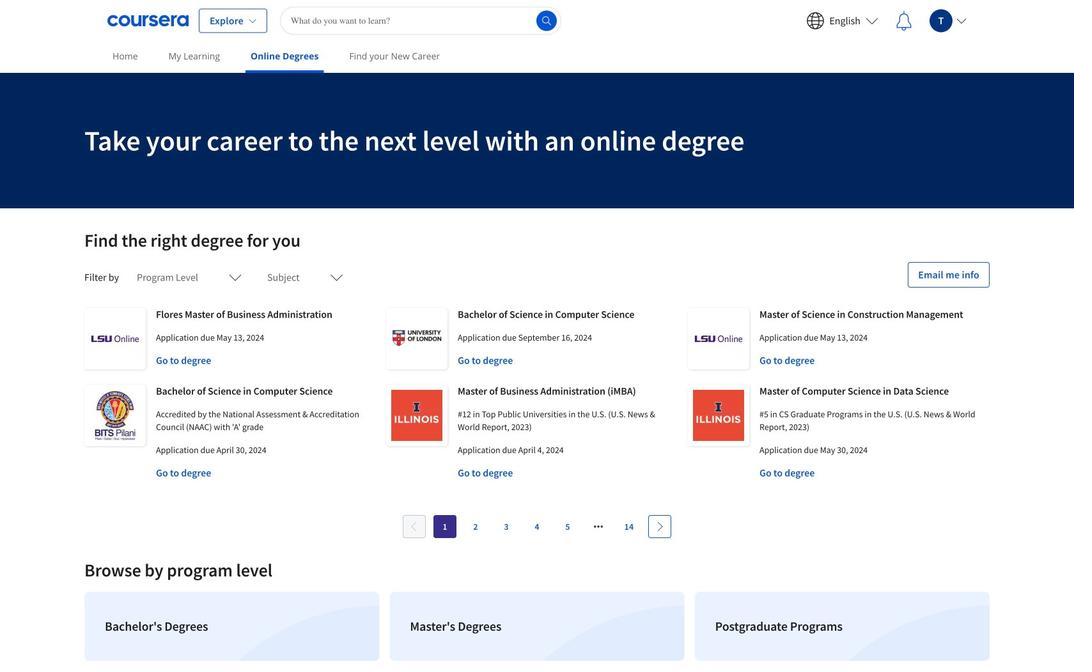 Task type: vqa. For each thing, say whether or not it's contained in the screenshot.
list
yes



Task type: describe. For each thing, give the bounding box(es) containing it.
What do you want to learn? text field
[[280, 7, 561, 35]]

birla institute of technology & science, pilani image
[[84, 385, 146, 446]]

1 university of illinois at urbana-champaign image from the left
[[386, 385, 448, 446]]

1 louisiana state university image from the left
[[84, 308, 146, 370]]



Task type: locate. For each thing, give the bounding box(es) containing it.
1 horizontal spatial university of illinois at urbana-champaign image
[[688, 385, 750, 446]]

1 horizontal spatial louisiana state university image
[[688, 308, 750, 370]]

0 horizontal spatial louisiana state university image
[[84, 308, 146, 370]]

go to next page image
[[655, 522, 665, 532]]

coursera image
[[107, 11, 189, 31]]

2 louisiana state university image from the left
[[688, 308, 750, 370]]

2 university of illinois at urbana-champaign image from the left
[[688, 385, 750, 446]]

louisiana state university image
[[84, 308, 146, 370], [688, 308, 750, 370]]

0 horizontal spatial university of illinois at urbana-champaign image
[[386, 385, 448, 446]]

university of london image
[[386, 308, 448, 370]]

list
[[79, 587, 995, 666]]

university of illinois at urbana-champaign image
[[386, 385, 448, 446], [688, 385, 750, 446]]

None search field
[[280, 7, 561, 35]]



